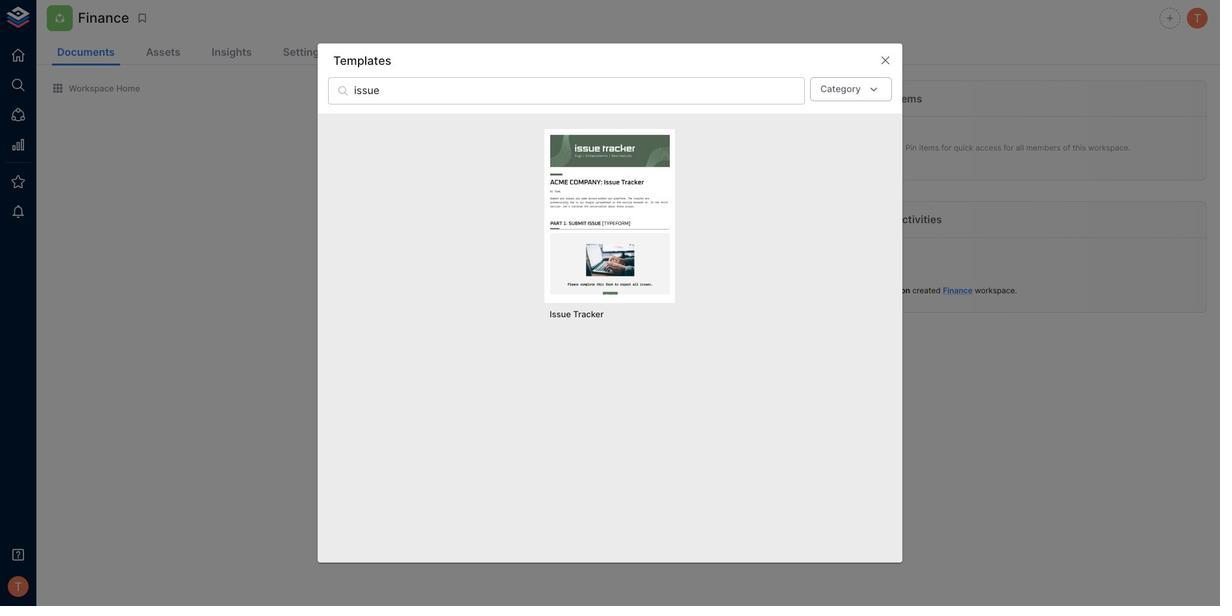 Task type: describe. For each thing, give the bounding box(es) containing it.
&
[[447, 299, 452, 308]]

finance inside 04:04 pm tim burton created finance workspace .
[[943, 286, 973, 296]]

burton
[[885, 286, 911, 296]]

this
[[1073, 143, 1086, 153]]

04:04 pm tim burton created finance workspace .
[[869, 276, 1017, 296]]

Search Templates... text field
[[354, 78, 805, 105]]

2 horizontal spatial for
[[1004, 143, 1014, 153]]

pin items for quick access for all members of this workspace.
[[906, 143, 1131, 153]]

1 horizontal spatial t button
[[1185, 6, 1210, 31]]

activities
[[895, 213, 942, 226]]

to
[[420, 310, 427, 319]]

documents
[[57, 45, 115, 58]]

collaborate
[[429, 310, 471, 319]]

bookmark image
[[136, 12, 148, 24]]

settings link
[[278, 40, 330, 66]]

04:04
[[869, 276, 889, 285]]

templates dialog
[[318, 44, 903, 563]]

0 horizontal spatial finance
[[78, 10, 129, 26]]

workspace home
[[69, 83, 140, 94]]

category
[[821, 83, 861, 94]]

pinned
[[857, 92, 892, 105]]

workspace
[[975, 286, 1015, 296]]

your
[[381, 310, 397, 319]]

insights
[[212, 45, 252, 58]]

created
[[913, 286, 941, 296]]

1 vertical spatial t
[[14, 580, 22, 595]]

workspace
[[69, 83, 114, 94]]

members
[[1027, 143, 1061, 153]]

workspace.
[[1088, 143, 1131, 153]]

of
[[1063, 143, 1071, 153]]

.
[[1015, 286, 1017, 296]]

assets link
[[141, 40, 186, 66]]

recent activities
[[857, 213, 942, 226]]

notes
[[454, 299, 474, 308]]



Task type: locate. For each thing, give the bounding box(es) containing it.
team
[[399, 310, 418, 319]]

1 vertical spatial t button
[[4, 573, 32, 602]]

settings
[[283, 45, 325, 58]]

you.
[[491, 310, 506, 319]]

insights link
[[207, 40, 257, 66]]

quick
[[954, 143, 974, 153]]

home
[[116, 83, 140, 94]]

documents,
[[381, 299, 424, 308]]

0 horizontal spatial t button
[[4, 573, 32, 602]]

create
[[319, 299, 344, 308]]

finance
[[78, 10, 129, 26], [943, 286, 973, 296]]

use
[[523, 299, 536, 308]]

assets
[[146, 45, 181, 58]]

workspace home link
[[52, 82, 140, 94]]

powerful
[[346, 299, 378, 308]]

or
[[349, 310, 356, 319]]

0 vertical spatial finance
[[78, 10, 129, 26]]

issue
[[550, 310, 571, 320]]

personal
[[489, 299, 521, 308]]

1 horizontal spatial t
[[1194, 11, 1201, 25]]

pm
[[891, 276, 902, 285]]

for left the quick
[[942, 143, 952, 153]]

for
[[942, 143, 952, 153], [1004, 143, 1014, 153], [477, 299, 487, 308]]

recent
[[857, 213, 892, 226]]

for inside create powerful documents, wikis & notes for personal use or invite your team to collaborate with you.
[[477, 299, 487, 308]]

t
[[1194, 11, 1201, 25], [14, 580, 22, 595]]

finance up documents at the top left of the page
[[78, 10, 129, 26]]

1 horizontal spatial for
[[942, 143, 952, 153]]

tim
[[869, 286, 883, 296]]

category button
[[810, 78, 892, 101]]

finance right created
[[943, 286, 973, 296]]

0 vertical spatial t button
[[1185, 6, 1210, 31]]

documents link
[[52, 40, 120, 66]]

0 horizontal spatial t
[[14, 580, 22, 595]]

0 vertical spatial t
[[1194, 11, 1201, 25]]

pinned items
[[857, 92, 922, 105]]

1 vertical spatial finance
[[943, 286, 973, 296]]

pin
[[906, 143, 917, 153]]

items
[[894, 92, 922, 105]]

issue tracker
[[550, 310, 604, 320]]

templates
[[333, 54, 391, 67]]

1 horizontal spatial finance
[[943, 286, 973, 296]]

finance link
[[943, 286, 973, 296]]

for up with
[[477, 299, 487, 308]]

with
[[473, 310, 489, 319]]

tracker
[[573, 310, 604, 320]]

create powerful documents, wikis & notes for personal use or invite your team to collaborate with you.
[[319, 299, 536, 319]]

issue tracker image
[[550, 135, 670, 295]]

all
[[1016, 143, 1024, 153]]

items
[[919, 143, 939, 153]]

0 horizontal spatial for
[[477, 299, 487, 308]]

for left "all"
[[1004, 143, 1014, 153]]

invite
[[359, 310, 378, 319]]

wikis
[[426, 299, 444, 308]]

access
[[976, 143, 1002, 153]]

t button
[[1185, 6, 1210, 31], [4, 573, 32, 602]]



Task type: vqa. For each thing, say whether or not it's contained in the screenshot.
Search Workspaces... text box
no



